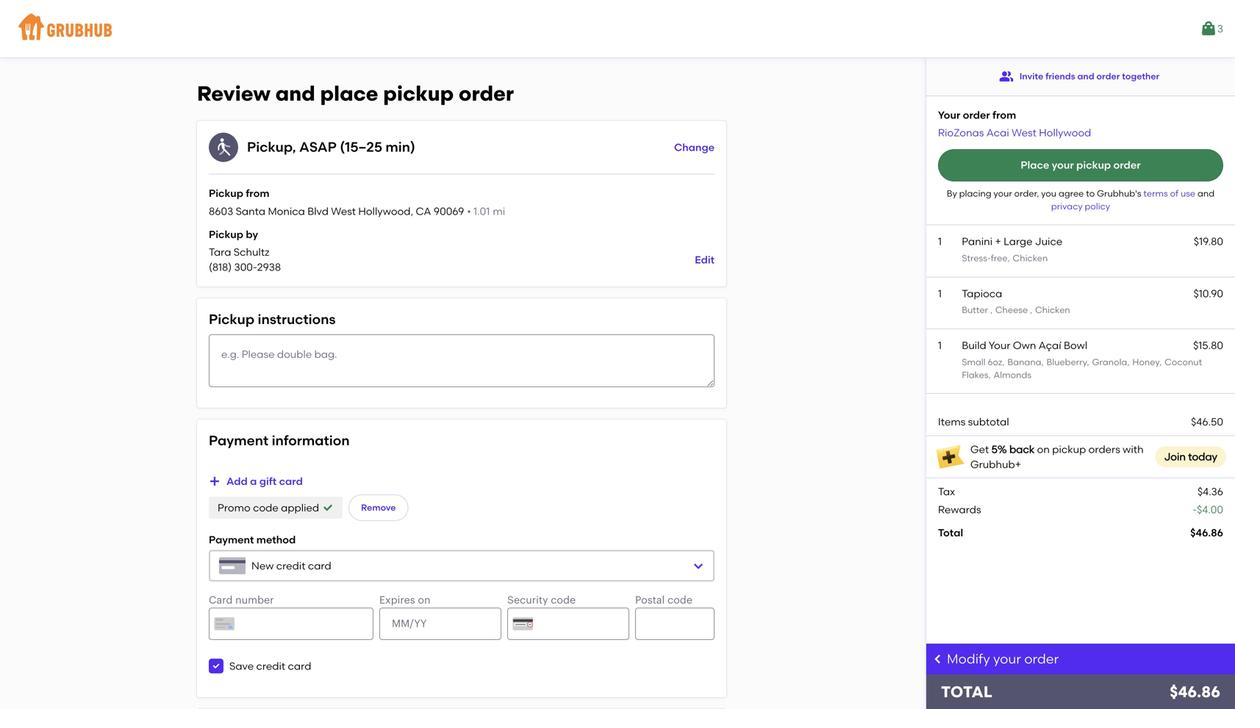 Task type: vqa. For each thing, say whether or not it's contained in the screenshot.
Modify
yes



Task type: describe. For each thing, give the bounding box(es) containing it.
0 vertical spatial total
[[938, 527, 964, 540]]

orders
[[1089, 443, 1121, 456]]

code
[[253, 502, 279, 514]]

your inside by placing your order, you agree to grubhub's terms of use and privacy policy
[[994, 188, 1012, 199]]

your for place
[[1052, 159, 1074, 172]]

, inside pickup from 8603 santa monica blvd west hollywood , ca 90069 • 1.01 mi
[[411, 205, 413, 218]]

change button
[[674, 134, 715, 161]]

300-
[[234, 261, 257, 274]]

•
[[467, 205, 471, 218]]

pickup icon image
[[209, 133, 238, 162]]

2 horizontal spatial svg image
[[932, 654, 944, 666]]

pickup by tara schultz (818) 300-2938
[[209, 228, 281, 274]]

1 vertical spatial total
[[941, 683, 993, 702]]

0 horizontal spatial and
[[275, 81, 315, 106]]

main navigation navigation
[[0, 0, 1235, 57]]

invite friends and order together
[[1020, 71, 1160, 81]]

new credit card
[[252, 560, 331, 573]]

get 5% back
[[971, 443, 1035, 456]]

you
[[1041, 188, 1057, 199]]

blueberry
[[1047, 357, 1087, 368]]

3 button
[[1200, 15, 1224, 42]]

back
[[1010, 443, 1035, 456]]

pickup inside the 'on pickup orders with grubhub+'
[[1053, 443, 1086, 456]]

cheese
[[996, 305, 1028, 316]]

1 vertical spatial $46.86
[[1170, 683, 1221, 702]]

credit for save
[[256, 661, 285, 673]]

people icon image
[[999, 69, 1014, 84]]

review and place pickup order
[[197, 81, 514, 106]]

together
[[1122, 71, 1160, 81]]

to
[[1086, 188, 1095, 199]]

pickup from 8603 santa monica blvd west hollywood , ca 90069 • 1.01 mi
[[209, 187, 505, 218]]

açaí
[[1039, 339, 1062, 352]]

your inside your order from riozonas acai west hollywood
[[938, 109, 961, 121]]

method
[[257, 534, 296, 546]]

own
[[1013, 339, 1036, 352]]

large
[[1004, 235, 1033, 248]]

privacy policy link
[[1052, 201, 1111, 212]]

on
[[1037, 443, 1050, 456]]

pickup , asap (15–25 min)
[[247, 139, 415, 155]]

monica
[[268, 205, 305, 218]]

instructions
[[258, 311, 336, 327]]

from inside your order from riozonas acai west hollywood
[[993, 109, 1017, 121]]

grubhub's
[[1097, 188, 1142, 199]]

ca
[[416, 205, 431, 218]]

card for save credit card
[[288, 661, 311, 673]]

place your pickup order button
[[938, 149, 1224, 182]]

tapioca
[[962, 287, 1003, 300]]

bowl
[[1064, 339, 1088, 352]]

90069
[[434, 205, 464, 218]]

terms
[[1144, 188, 1168, 199]]

add a gift card button
[[209, 469, 303, 495]]

order inside your order from riozonas acai west hollywood
[[963, 109, 990, 121]]

your for modify
[[994, 652, 1021, 667]]

tax
[[938, 486, 955, 498]]

-
[[1193, 504, 1197, 516]]

information
[[272, 433, 350, 449]]

$4.36
[[1198, 486, 1224, 498]]

review
[[197, 81, 271, 106]]

1 vertical spatial your
[[989, 339, 1011, 352]]

gift
[[259, 475, 277, 488]]

join today
[[1165, 451, 1218, 463]]

pickup right pickup icon
[[247, 139, 293, 155]]

pickup up min)
[[383, 81, 454, 106]]

(818)
[[209, 261, 232, 274]]

stress-
[[962, 253, 991, 264]]

5%
[[992, 443, 1007, 456]]

1 vertical spatial svg image
[[693, 561, 705, 572]]

svg image inside add a gift card button
[[209, 476, 221, 488]]

coconut
[[1165, 357, 1202, 368]]

build
[[962, 339, 987, 352]]

mi
[[493, 205, 505, 218]]

get
[[971, 443, 989, 456]]

almonds
[[994, 370, 1032, 380]]

pickup for pickup instructions
[[209, 311, 255, 327]]

modify your order
[[947, 652, 1059, 667]]

riozonas
[[938, 127, 984, 139]]

3
[[1218, 22, 1224, 35]]

by
[[246, 228, 258, 241]]

save
[[229, 661, 254, 673]]

today
[[1189, 451, 1218, 463]]

items
[[938, 416, 966, 428]]

agree
[[1059, 188, 1084, 199]]

2938
[[257, 261, 281, 274]]

0 vertical spatial ,
[[293, 139, 296, 155]]

pickup instructions
[[209, 311, 336, 327]]

hollywood inside your order from riozonas acai west hollywood
[[1039, 127, 1092, 139]]

subtotal
[[968, 416, 1009, 428]]

edit button
[[695, 247, 715, 273]]

invite
[[1020, 71, 1044, 81]]

0 horizontal spatial svg image
[[212, 662, 221, 671]]

honey
[[1133, 357, 1160, 368]]

granola
[[1093, 357, 1128, 368]]

small
[[962, 357, 986, 368]]

add a gift card
[[227, 475, 303, 488]]

8603
[[209, 205, 233, 218]]

pickup for pickup from 8603 santa monica blvd west hollywood , ca 90069 • 1.01 mi
[[209, 187, 243, 200]]

$15.80
[[1194, 339, 1224, 352]]

(15–25
[[340, 139, 382, 155]]

schultz
[[234, 246, 270, 259]]

and inside by placing your order, you agree to grubhub's terms of use and privacy policy
[[1198, 188, 1215, 199]]



Task type: locate. For each thing, give the bounding box(es) containing it.
1 horizontal spatial from
[[993, 109, 1017, 121]]

2 payment from the top
[[209, 534, 254, 546]]

west
[[1012, 127, 1037, 139], [331, 205, 356, 218]]

1 vertical spatial chicken
[[1036, 305, 1071, 316]]

on pickup orders with grubhub+
[[971, 443, 1144, 471]]

your inside button
[[1052, 159, 1074, 172]]

svg image
[[209, 476, 221, 488], [693, 561, 705, 572]]

1 vertical spatial card
[[308, 560, 331, 573]]

pickup inside pickup from 8603 santa monica blvd west hollywood , ca 90069 • 1.01 mi
[[209, 187, 243, 200]]

your up riozonas
[[938, 109, 961, 121]]

chicken for panini + large juice
[[1013, 253, 1048, 264]]

svg image left modify
[[932, 654, 944, 666]]

card right save
[[288, 661, 311, 673]]

chicken
[[1013, 253, 1048, 264], [1036, 305, 1071, 316]]

1 vertical spatial hollywood
[[358, 205, 411, 218]]

0 vertical spatial west
[[1012, 127, 1037, 139]]

chicken down the 'large'
[[1013, 253, 1048, 264]]

from up acai on the top right of page
[[993, 109, 1017, 121]]

payment
[[209, 433, 269, 449], [209, 534, 254, 546]]

1 horizontal spatial svg image
[[322, 502, 334, 514]]

pickup inside pickup by tara schultz (818) 300-2938
[[209, 228, 243, 241]]

payment for payment
[[209, 534, 254, 546]]

hollywood up place your pickup order at the top right of page
[[1039, 127, 1092, 139]]

pickup right on
[[1053, 443, 1086, 456]]

pickup
[[209, 187, 243, 200], [209, 228, 243, 241], [209, 311, 255, 327]]

0 vertical spatial svg image
[[209, 476, 221, 488]]

1 1 from the top
[[938, 235, 942, 248]]

your right place
[[1052, 159, 1074, 172]]

applied
[[281, 502, 319, 514]]

svg image right "applied"
[[322, 502, 334, 514]]

2 vertical spatial card
[[288, 661, 311, 673]]

edit
[[695, 254, 715, 266]]

chicken up açaí
[[1036, 305, 1071, 316]]

pickup down "(818)"
[[209, 311, 255, 327]]

2 vertical spatial 1
[[938, 339, 942, 352]]

west right acai on the top right of page
[[1012, 127, 1037, 139]]

2 horizontal spatial and
[[1198, 188, 1215, 199]]

-$4.00
[[1193, 504, 1224, 516]]

riozonas acai west hollywood link
[[938, 127, 1092, 139]]

promo code applied
[[218, 502, 319, 514]]

1 for tapioca
[[938, 287, 942, 300]]

pickup
[[383, 81, 454, 106], [247, 139, 293, 155], [1077, 159, 1111, 172], [1053, 443, 1086, 456]]

2 vertical spatial pickup
[[209, 311, 255, 327]]

0 horizontal spatial west
[[331, 205, 356, 218]]

, left ca on the top of the page
[[411, 205, 413, 218]]

$19.80 stress-free chicken
[[962, 235, 1224, 264]]

from up the santa
[[246, 187, 269, 200]]

0 horizontal spatial hollywood
[[358, 205, 411, 218]]

add
[[227, 475, 248, 488]]

payment for review
[[209, 433, 269, 449]]

0 vertical spatial chicken
[[1013, 253, 1048, 264]]

card right new
[[308, 560, 331, 573]]

juice
[[1035, 235, 1063, 248]]

total down rewards
[[938, 527, 964, 540]]

card inside button
[[279, 475, 303, 488]]

promo
[[218, 502, 251, 514]]

+
[[995, 235, 1002, 248]]

place
[[1021, 159, 1050, 172]]

credit right new
[[276, 560, 306, 573]]

1 vertical spatial from
[[246, 187, 269, 200]]

1 for panini + large juice
[[938, 235, 942, 248]]

panini
[[962, 235, 993, 248]]

1 vertical spatial your
[[994, 188, 1012, 199]]

3 1 from the top
[[938, 339, 942, 352]]

chicken for tapioca
[[1036, 305, 1071, 316]]

and right friends
[[1078, 71, 1095, 81]]

1 payment from the top
[[209, 433, 269, 449]]

free
[[991, 253, 1008, 264]]

0 vertical spatial credit
[[276, 560, 306, 573]]

0 vertical spatial your
[[1052, 159, 1074, 172]]

1
[[938, 235, 942, 248], [938, 287, 942, 300], [938, 339, 942, 352]]

total
[[938, 527, 964, 540], [941, 683, 993, 702]]

chicken inside the "$19.80 stress-free chicken"
[[1013, 253, 1048, 264]]

,
[[293, 139, 296, 155], [411, 205, 413, 218]]

modify
[[947, 652, 990, 667]]

santa
[[236, 205, 266, 218]]

invite friends and order together button
[[999, 63, 1160, 90]]

banana
[[1008, 357, 1042, 368]]

$4.00
[[1197, 504, 1224, 516]]

1 horizontal spatial svg image
[[693, 561, 705, 572]]

1 horizontal spatial and
[[1078, 71, 1095, 81]]

0 vertical spatial card
[[279, 475, 303, 488]]

card
[[279, 475, 303, 488], [308, 560, 331, 573], [288, 661, 311, 673]]

1 horizontal spatial ,
[[411, 205, 413, 218]]

credit for new
[[276, 560, 306, 573]]

1.01
[[474, 205, 490, 218]]

your up 6oz at right
[[989, 339, 1011, 352]]

and right use
[[1198, 188, 1215, 199]]

place
[[320, 81, 378, 106]]

grubhub+
[[971, 458, 1022, 471]]

1 left panini
[[938, 235, 942, 248]]

subscription badge image
[[935, 443, 965, 472]]

credit
[[276, 560, 306, 573], [256, 661, 285, 673]]

0 vertical spatial from
[[993, 109, 1017, 121]]

1 vertical spatial credit
[[256, 661, 285, 673]]

pickup up to
[[1077, 159, 1111, 172]]

pickup up "8603"
[[209, 187, 243, 200]]

tara
[[209, 246, 231, 259]]

0 horizontal spatial from
[[246, 187, 269, 200]]

asap
[[299, 139, 337, 155]]

0 vertical spatial pickup
[[209, 187, 243, 200]]

pickup inside place your pickup order button
[[1077, 159, 1111, 172]]

panini + large juice
[[962, 235, 1063, 248]]

west inside your order from riozonas acai west hollywood
[[1012, 127, 1037, 139]]

pickup up tara
[[209, 228, 243, 241]]

coconut flakes
[[962, 357, 1202, 380]]

and
[[1078, 71, 1095, 81], [275, 81, 315, 106], [1198, 188, 1215, 199]]

0 vertical spatial $46.86
[[1191, 527, 1224, 540]]

a
[[250, 475, 257, 488]]

from inside pickup from 8603 santa monica blvd west hollywood , ca 90069 • 1.01 mi
[[246, 187, 269, 200]]

payment information
[[209, 433, 350, 449]]

pickup for pickup by tara schultz (818) 300-2938
[[209, 228, 243, 241]]

order,
[[1015, 188, 1039, 199]]

and left place
[[275, 81, 315, 106]]

from
[[993, 109, 1017, 121], [246, 187, 269, 200]]

$19.80
[[1194, 235, 1224, 248]]

0 vertical spatial hollywood
[[1039, 127, 1092, 139]]

$46.50
[[1191, 416, 1224, 428]]

6oz
[[988, 357, 1003, 368]]

acai
[[987, 127, 1010, 139]]

your right modify
[[994, 652, 1021, 667]]

1 vertical spatial payment
[[209, 534, 254, 546]]

0 vertical spatial 1
[[938, 235, 942, 248]]

3 pickup from the top
[[209, 311, 255, 327]]

friends
[[1046, 71, 1076, 81]]

svg image left save
[[212, 662, 221, 671]]

your
[[938, 109, 961, 121], [989, 339, 1011, 352]]

1 vertical spatial ,
[[411, 205, 413, 218]]

chicken inside the $10.90 butter cheese chicken
[[1036, 305, 1071, 316]]

0 vertical spatial payment
[[209, 433, 269, 449]]

svg image
[[322, 502, 334, 514], [932, 654, 944, 666], [212, 662, 221, 671]]

hollywood
[[1039, 127, 1092, 139], [358, 205, 411, 218]]

new
[[252, 560, 274, 573]]

0 horizontal spatial ,
[[293, 139, 296, 155]]

Pickup instructions text field
[[209, 335, 715, 388]]

1 pickup from the top
[[209, 187, 243, 200]]

west inside pickup from 8603 santa monica blvd west hollywood , ca 90069 • 1.01 mi
[[331, 205, 356, 218]]

rewards
[[938, 504, 981, 516]]

2 vertical spatial your
[[994, 652, 1021, 667]]

1 vertical spatial pickup
[[209, 228, 243, 241]]

order
[[1097, 71, 1120, 81], [459, 81, 514, 106], [963, 109, 990, 121], [1114, 159, 1141, 172], [1025, 652, 1059, 667]]

1 horizontal spatial west
[[1012, 127, 1037, 139]]

west right blvd
[[331, 205, 356, 218]]

$10.90
[[1194, 287, 1224, 300]]

save credit card
[[229, 661, 311, 673]]

and inside button
[[1078, 71, 1095, 81]]

min)
[[386, 139, 415, 155]]

card for new credit card
[[308, 560, 331, 573]]

2 pickup from the top
[[209, 228, 243, 241]]

1 horizontal spatial hollywood
[[1039, 127, 1092, 139]]

payment method
[[209, 534, 296, 546]]

payment up add
[[209, 433, 269, 449]]

2 1 from the top
[[938, 287, 942, 300]]

payment down promo
[[209, 534, 254, 546]]

credit right save
[[256, 661, 285, 673]]

hollywood inside pickup from 8603 santa monica blvd west hollywood , ca 90069 • 1.01 mi
[[358, 205, 411, 218]]

1 horizontal spatial your
[[989, 339, 1011, 352]]

use
[[1181, 188, 1196, 199]]

1 vertical spatial 1
[[938, 287, 942, 300]]

1 left tapioca
[[938, 287, 942, 300]]

hollywood left ca on the top of the page
[[358, 205, 411, 218]]

your left order,
[[994, 188, 1012, 199]]

build your own açaí bowl
[[962, 339, 1088, 352]]

0 horizontal spatial svg image
[[209, 476, 221, 488]]

total down modify
[[941, 683, 993, 702]]

placing
[[960, 188, 992, 199]]

0 vertical spatial your
[[938, 109, 961, 121]]

of
[[1170, 188, 1179, 199]]

policy
[[1085, 201, 1111, 212]]

join
[[1165, 451, 1186, 463]]

butter
[[962, 305, 988, 316]]

0 horizontal spatial your
[[938, 109, 961, 121]]

by placing your order, you agree to grubhub's terms of use and privacy policy
[[947, 188, 1215, 212]]

your
[[1052, 159, 1074, 172], [994, 188, 1012, 199], [994, 652, 1021, 667]]

, left asap
[[293, 139, 296, 155]]

1 for build your own açaí bowl
[[938, 339, 942, 352]]

$10.90 butter cheese chicken
[[962, 287, 1224, 316]]

place your pickup order
[[1021, 159, 1141, 172]]

1 vertical spatial west
[[331, 205, 356, 218]]

1 left build
[[938, 339, 942, 352]]

card right gift
[[279, 475, 303, 488]]

your order from riozonas acai west hollywood
[[938, 109, 1092, 139]]



